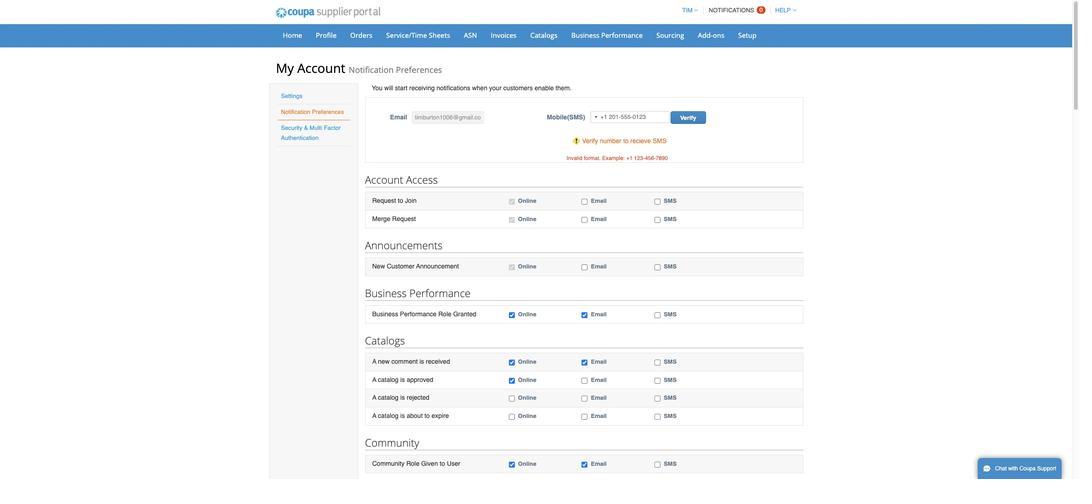 Task type: describe. For each thing, give the bounding box(es) containing it.
sms for merge request
[[664, 216, 677, 223]]

invalid format. example: +1 123-456-7890
[[567, 155, 668, 162]]

is for about
[[400, 413, 405, 420]]

you will start receiving notifications when your customers enable them.
[[372, 84, 572, 92]]

settings
[[281, 93, 302, 100]]

add-ons
[[698, 31, 725, 40]]

catalogs link
[[524, 28, 564, 42]]

7890
[[656, 155, 668, 162]]

2 vertical spatial performance
[[400, 311, 437, 318]]

navigation containing notifications 0
[[678, 1, 796, 19]]

notifications
[[709, 7, 754, 14]]

community role given to user
[[372, 460, 460, 468]]

invoices
[[491, 31, 517, 40]]

0 horizontal spatial account
[[297, 59, 345, 77]]

community for community role given to user
[[372, 460, 405, 468]]

merge request
[[372, 215, 416, 223]]

format.
[[584, 155, 601, 162]]

online for a catalog is approved
[[518, 377, 537, 384]]

1 vertical spatial preferences
[[312, 109, 344, 115]]

notification preferences link
[[281, 109, 344, 115]]

preferences inside my account notification preferences
[[396, 64, 442, 75]]

&
[[304, 125, 308, 131]]

will
[[384, 84, 393, 92]]

a for a catalog is about to expire
[[372, 413, 376, 420]]

profile
[[316, 31, 337, 40]]

factor
[[324, 125, 341, 131]]

mobile(sms)
[[547, 114, 585, 121]]

sourcing
[[656, 31, 684, 40]]

service/time
[[386, 31, 427, 40]]

email for community role given to user
[[591, 461, 607, 468]]

my account notification preferences
[[276, 59, 442, 77]]

coupa supplier portal image
[[269, 1, 387, 24]]

help link
[[771, 7, 796, 14]]

enable
[[535, 84, 554, 92]]

a catalog is about to expire
[[372, 413, 449, 420]]

email for a new comment is received
[[591, 359, 607, 366]]

about
[[407, 413, 423, 420]]

1 vertical spatial request
[[392, 215, 416, 223]]

sms for a catalog is about to expire
[[664, 413, 677, 420]]

new
[[378, 358, 390, 366]]

help
[[775, 7, 791, 14]]

merge
[[372, 215, 390, 223]]

service/time sheets link
[[380, 28, 456, 42]]

1 vertical spatial notification
[[281, 109, 310, 115]]

456-
[[645, 155, 656, 162]]

new customer announcement
[[372, 263, 459, 270]]

security
[[281, 125, 302, 131]]

invoices link
[[485, 28, 523, 42]]

a for a new comment is received
[[372, 358, 376, 366]]

a new comment is received
[[372, 358, 450, 366]]

settings link
[[281, 93, 302, 100]]

a for a catalog is approved
[[372, 377, 376, 384]]

security & multi factor authentication link
[[281, 125, 341, 142]]

received
[[426, 358, 450, 366]]

profile link
[[310, 28, 343, 42]]

receiving
[[409, 84, 435, 92]]

sms for a new comment is received
[[664, 359, 677, 366]]

sms for new customer announcement
[[664, 263, 677, 270]]

security & multi factor authentication
[[281, 125, 341, 142]]

to left recieve
[[623, 137, 629, 145]]

orders link
[[344, 28, 378, 42]]

verify for verify number to recieve sms
[[582, 137, 598, 145]]

online for merge request
[[518, 216, 537, 223]]

example:
[[602, 155, 625, 162]]

customers
[[503, 84, 533, 92]]

0 vertical spatial performance
[[601, 31, 643, 40]]

catalog for a catalog is rejected
[[378, 395, 399, 402]]

tim
[[682, 7, 693, 14]]

1 vertical spatial role
[[406, 460, 420, 468]]

is left received
[[420, 358, 424, 366]]

approved
[[407, 377, 433, 384]]

community for community
[[365, 436, 419, 450]]

number
[[600, 137, 622, 145]]

notifications 0
[[709, 6, 763, 14]]

to right about on the bottom
[[425, 413, 430, 420]]

request to join
[[372, 197, 417, 205]]

add-
[[698, 31, 713, 40]]

start
[[395, 84, 407, 92]]

support
[[1037, 466, 1057, 472]]

customer
[[387, 263, 415, 270]]

given
[[421, 460, 438, 468]]

asn link
[[458, 28, 483, 42]]

business performance link
[[565, 28, 649, 42]]

sms for a catalog is rejected
[[664, 395, 677, 402]]

my
[[276, 59, 294, 77]]

verify number to recieve sms
[[582, 137, 667, 145]]

with
[[1008, 466, 1018, 472]]

ons
[[713, 31, 725, 40]]

online for a catalog is rejected
[[518, 395, 537, 402]]

authentication
[[281, 135, 319, 142]]

email for a catalog is about to expire
[[591, 413, 607, 420]]

0
[[760, 6, 763, 13]]

asn
[[464, 31, 477, 40]]

tim link
[[678, 7, 698, 14]]

1 vertical spatial catalogs
[[365, 334, 405, 348]]



Task type: vqa. For each thing, say whether or not it's contained in the screenshot.
deliver
no



Task type: locate. For each thing, give the bounding box(es) containing it.
1 vertical spatial verify
[[582, 137, 598, 145]]

online for business performance role granted
[[518, 311, 537, 318]]

sms for request to join
[[664, 198, 677, 205]]

email for merge request
[[591, 216, 607, 223]]

chat with coupa support button
[[978, 459, 1062, 480]]

preferences
[[396, 64, 442, 75], [312, 109, 344, 115]]

catalogs right invoices
[[530, 31, 558, 40]]

chat
[[995, 466, 1007, 472]]

1 horizontal spatial preferences
[[396, 64, 442, 75]]

verify button
[[671, 111, 706, 124]]

online for new customer announcement
[[518, 263, 537, 270]]

2 online from the top
[[518, 216, 537, 223]]

catalog down the "new"
[[378, 377, 399, 384]]

9 online from the top
[[518, 461, 537, 468]]

None checkbox
[[509, 199, 515, 205], [582, 217, 588, 223], [655, 217, 661, 223], [509, 265, 515, 271], [655, 265, 661, 271], [509, 313, 515, 319], [509, 360, 515, 366], [582, 360, 588, 366], [582, 378, 588, 384], [509, 396, 515, 402], [655, 396, 661, 402], [509, 414, 515, 420], [582, 414, 588, 420], [655, 462, 661, 468], [509, 199, 515, 205], [582, 217, 588, 223], [655, 217, 661, 223], [509, 265, 515, 271], [655, 265, 661, 271], [509, 313, 515, 319], [509, 360, 515, 366], [582, 360, 588, 366], [582, 378, 588, 384], [509, 396, 515, 402], [655, 396, 661, 402], [509, 414, 515, 420], [582, 414, 588, 420], [655, 462, 661, 468]]

service/time sheets
[[386, 31, 450, 40]]

setup link
[[732, 28, 763, 42]]

0 vertical spatial notification
[[349, 64, 394, 75]]

notification inside my account notification preferences
[[349, 64, 394, 75]]

is left rejected
[[400, 395, 405, 402]]

sms for community role given to user
[[664, 461, 677, 468]]

notification down settings "link"
[[281, 109, 310, 115]]

orders
[[350, 31, 373, 40]]

notification up you
[[349, 64, 394, 75]]

account access
[[365, 173, 438, 187]]

0 vertical spatial community
[[365, 436, 419, 450]]

sms for business performance role granted
[[664, 311, 677, 318]]

user
[[447, 460, 460, 468]]

sheets
[[429, 31, 450, 40]]

1 vertical spatial business performance
[[365, 286, 471, 301]]

1 vertical spatial account
[[365, 173, 403, 187]]

them.
[[556, 84, 572, 92]]

request down the join
[[392, 215, 416, 223]]

home
[[283, 31, 302, 40]]

email for a catalog is approved
[[591, 377, 607, 384]]

to left the join
[[398, 197, 403, 205]]

business performance
[[571, 31, 643, 40], [365, 286, 471, 301]]

to left user
[[440, 460, 445, 468]]

a catalog is rejected
[[372, 395, 429, 402]]

email for new customer announcement
[[591, 263, 607, 270]]

a catalog is approved
[[372, 377, 433, 384]]

role
[[438, 311, 452, 318], [406, 460, 420, 468]]

email
[[390, 114, 407, 121], [591, 198, 607, 205], [591, 216, 607, 223], [591, 263, 607, 270], [591, 311, 607, 318], [591, 359, 607, 366], [591, 377, 607, 384], [591, 395, 607, 402], [591, 413, 607, 420], [591, 461, 607, 468]]

preferences up the receiving
[[396, 64, 442, 75]]

3 a from the top
[[372, 395, 376, 402]]

email for a catalog is rejected
[[591, 395, 607, 402]]

join
[[405, 197, 417, 205]]

+1 201-555-0123 text field
[[591, 111, 670, 123]]

expire
[[432, 413, 449, 420]]

1 horizontal spatial role
[[438, 311, 452, 318]]

account up request to join
[[365, 173, 403, 187]]

verify inside button
[[680, 115, 696, 121]]

catalog for a catalog is about to expire
[[378, 413, 399, 420]]

sms for a catalog is approved
[[664, 377, 677, 384]]

1 vertical spatial business
[[365, 286, 407, 301]]

is left approved in the left of the page
[[400, 377, 405, 384]]

0 vertical spatial request
[[372, 197, 396, 205]]

notification preferences
[[281, 109, 344, 115]]

0 vertical spatial verify
[[680, 115, 696, 121]]

sms
[[653, 137, 667, 145], [664, 198, 677, 205], [664, 216, 677, 223], [664, 263, 677, 270], [664, 311, 677, 318], [664, 359, 677, 366], [664, 377, 677, 384], [664, 395, 677, 402], [664, 413, 677, 420], [664, 461, 677, 468]]

email for business performance role granted
[[591, 311, 607, 318]]

comment
[[391, 358, 418, 366]]

None checkbox
[[582, 199, 588, 205], [655, 199, 661, 205], [509, 217, 515, 223], [582, 265, 588, 271], [582, 313, 588, 319], [655, 313, 661, 319], [655, 360, 661, 366], [509, 378, 515, 384], [655, 378, 661, 384], [582, 396, 588, 402], [655, 414, 661, 420], [509, 462, 515, 468], [582, 462, 588, 468], [582, 199, 588, 205], [655, 199, 661, 205], [509, 217, 515, 223], [582, 265, 588, 271], [582, 313, 588, 319], [655, 313, 661, 319], [655, 360, 661, 366], [509, 378, 515, 384], [655, 378, 661, 384], [582, 396, 588, 402], [655, 414, 661, 420], [509, 462, 515, 468], [582, 462, 588, 468]]

catalog down the a catalog is rejected
[[378, 413, 399, 420]]

catalogs inside "link"
[[530, 31, 558, 40]]

online for a catalog is about to expire
[[518, 413, 537, 420]]

community left given
[[372, 460, 405, 468]]

1 horizontal spatial business performance
[[571, 31, 643, 40]]

a left the "new"
[[372, 358, 376, 366]]

business performance role granted
[[372, 311, 476, 318]]

online for community role given to user
[[518, 461, 537, 468]]

7 online from the top
[[518, 395, 537, 402]]

business
[[571, 31, 600, 40], [365, 286, 407, 301], [372, 311, 398, 318]]

performance
[[601, 31, 643, 40], [409, 286, 471, 301], [400, 311, 437, 318]]

recieve
[[630, 137, 651, 145]]

multi
[[310, 125, 322, 131]]

catalog for a catalog is approved
[[378, 377, 399, 384]]

2 vertical spatial business
[[372, 311, 398, 318]]

request
[[372, 197, 396, 205], [392, 215, 416, 223]]

5 online from the top
[[518, 359, 537, 366]]

1 horizontal spatial account
[[365, 173, 403, 187]]

rejected
[[407, 395, 429, 402]]

home link
[[277, 28, 308, 42]]

0 vertical spatial business
[[571, 31, 600, 40]]

1 horizontal spatial notification
[[349, 64, 394, 75]]

0 horizontal spatial preferences
[[312, 109, 344, 115]]

add-ons link
[[692, 28, 730, 42]]

catalogs
[[530, 31, 558, 40], [365, 334, 405, 348]]

community
[[365, 436, 419, 450], [372, 460, 405, 468]]

0 horizontal spatial notification
[[281, 109, 310, 115]]

account
[[297, 59, 345, 77], [365, 173, 403, 187]]

verify for verify
[[680, 115, 696, 121]]

preferences up factor
[[312, 109, 344, 115]]

4 a from the top
[[372, 413, 376, 420]]

new
[[372, 263, 385, 270]]

1 horizontal spatial catalogs
[[530, 31, 558, 40]]

0 vertical spatial catalogs
[[530, 31, 558, 40]]

0 vertical spatial account
[[297, 59, 345, 77]]

online for request to join
[[518, 198, 537, 205]]

you
[[372, 84, 383, 92]]

catalog down a catalog is approved
[[378, 395, 399, 402]]

catalogs up the "new"
[[365, 334, 405, 348]]

telephone country code image
[[595, 116, 598, 118]]

a for a catalog is rejected
[[372, 395, 376, 402]]

0 vertical spatial business performance
[[571, 31, 643, 40]]

invalid
[[567, 155, 582, 162]]

0 horizontal spatial role
[[406, 460, 420, 468]]

a down the a catalog is rejected
[[372, 413, 376, 420]]

when
[[472, 84, 487, 92]]

2 vertical spatial catalog
[[378, 413, 399, 420]]

4 online from the top
[[518, 311, 537, 318]]

is for rejected
[[400, 395, 405, 402]]

to
[[623, 137, 629, 145], [398, 197, 403, 205], [425, 413, 430, 420], [440, 460, 445, 468]]

notification
[[349, 64, 394, 75], [281, 109, 310, 115]]

1 catalog from the top
[[378, 377, 399, 384]]

is for approved
[[400, 377, 405, 384]]

announcements
[[365, 238, 443, 253]]

123-
[[634, 155, 645, 162]]

is left about on the bottom
[[400, 413, 405, 420]]

3 online from the top
[[518, 263, 537, 270]]

0 horizontal spatial verify
[[582, 137, 598, 145]]

navigation
[[678, 1, 796, 19]]

email for request to join
[[591, 198, 607, 205]]

request up the merge
[[372, 197, 396, 205]]

1 vertical spatial performance
[[409, 286, 471, 301]]

Telephone country code field
[[591, 112, 601, 123]]

2 a from the top
[[372, 377, 376, 384]]

a down a catalog is approved
[[372, 395, 376, 402]]

1 vertical spatial catalog
[[378, 395, 399, 402]]

0 vertical spatial catalog
[[378, 377, 399, 384]]

3 catalog from the top
[[378, 413, 399, 420]]

verify
[[680, 115, 696, 121], [582, 137, 598, 145]]

a up the a catalog is rejected
[[372, 377, 376, 384]]

is
[[420, 358, 424, 366], [400, 377, 405, 384], [400, 395, 405, 402], [400, 413, 405, 420]]

notifications
[[437, 84, 470, 92]]

your
[[489, 84, 502, 92]]

8 online from the top
[[518, 413, 537, 420]]

1 horizontal spatial verify
[[680, 115, 696, 121]]

1 online from the top
[[518, 198, 537, 205]]

chat with coupa support
[[995, 466, 1057, 472]]

setup
[[738, 31, 757, 40]]

sourcing link
[[651, 28, 690, 42]]

access
[[406, 173, 438, 187]]

online
[[518, 198, 537, 205], [518, 216, 537, 223], [518, 263, 537, 270], [518, 311, 537, 318], [518, 359, 537, 366], [518, 377, 537, 384], [518, 395, 537, 402], [518, 413, 537, 420], [518, 461, 537, 468]]

granted
[[453, 311, 476, 318]]

role left granted
[[438, 311, 452, 318]]

2 catalog from the top
[[378, 395, 399, 402]]

catalog
[[378, 377, 399, 384], [378, 395, 399, 402], [378, 413, 399, 420]]

6 online from the top
[[518, 377, 537, 384]]

coupa
[[1020, 466, 1036, 472]]

0 horizontal spatial business performance
[[365, 286, 471, 301]]

None text field
[[412, 111, 484, 124]]

0 horizontal spatial catalogs
[[365, 334, 405, 348]]

+1
[[626, 155, 633, 162]]

1 vertical spatial community
[[372, 460, 405, 468]]

role left given
[[406, 460, 420, 468]]

1 a from the top
[[372, 358, 376, 366]]

0 vertical spatial preferences
[[396, 64, 442, 75]]

online for a new comment is received
[[518, 359, 537, 366]]

0 vertical spatial role
[[438, 311, 452, 318]]

announcement
[[416, 263, 459, 270]]

community up community role given to user at left bottom
[[365, 436, 419, 450]]

account down profile "link" on the left of the page
[[297, 59, 345, 77]]



